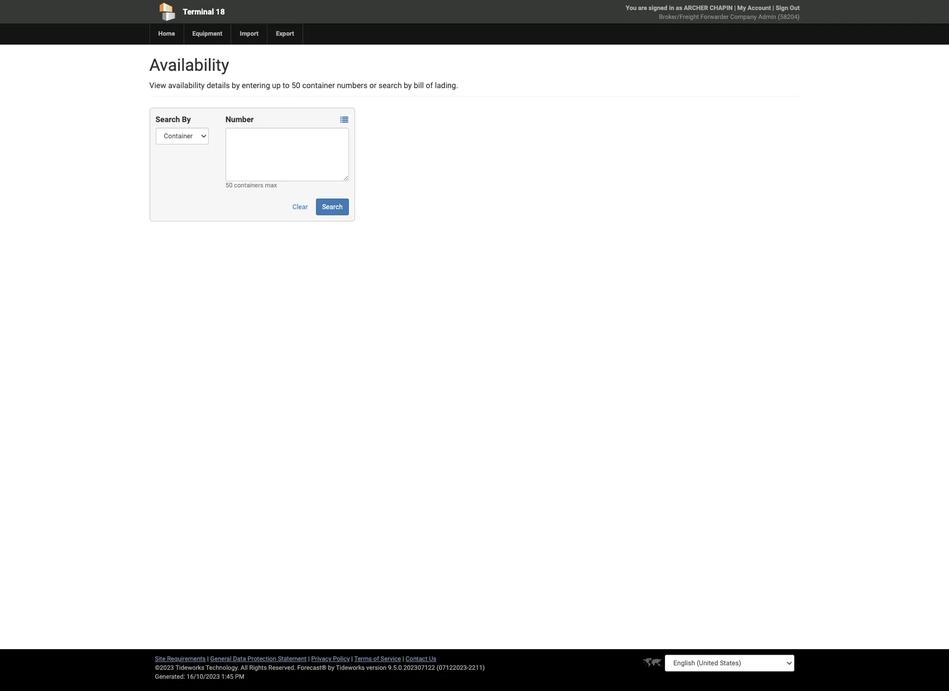 Task type: vqa. For each thing, say whether or not it's contained in the screenshot.
'25/07/2023'
no



Task type: describe. For each thing, give the bounding box(es) containing it.
export link
[[267, 23, 303, 45]]

data
[[233, 656, 246, 663]]

out
[[790, 4, 800, 12]]

forwarder
[[701, 13, 729, 21]]

0 vertical spatial of
[[426, 81, 433, 90]]

availability
[[168, 81, 205, 90]]

you are signed in as archer chapin | my account | sign out broker/freight forwarder company admin (58204)
[[626, 4, 800, 21]]

(07122023-
[[437, 665, 469, 672]]

tideworks
[[336, 665, 365, 672]]

| up 9.5.0.202307122
[[403, 656, 404, 663]]

equipment link
[[183, 23, 231, 45]]

home
[[158, 30, 175, 37]]

| left general
[[207, 656, 209, 663]]

0 horizontal spatial by
[[232, 81, 240, 90]]

contact us link
[[406, 656, 436, 663]]

search button
[[316, 199, 349, 216]]

us
[[429, 656, 436, 663]]

by
[[182, 115, 191, 124]]

clear button
[[286, 199, 314, 216]]

or
[[370, 81, 377, 90]]

technology.
[[206, 665, 239, 672]]

are
[[638, 4, 647, 12]]

you
[[626, 4, 637, 12]]

9.5.0.202307122
[[388, 665, 435, 672]]

| left my
[[734, 4, 736, 12]]

sign
[[776, 4, 788, 12]]

my
[[738, 4, 746, 12]]

import link
[[231, 23, 267, 45]]

1 horizontal spatial 50
[[292, 81, 300, 90]]

terms of service link
[[354, 656, 401, 663]]

view availability details by entering up to 50 container numbers or search by bill of lading.
[[149, 81, 458, 90]]

show list image
[[341, 116, 348, 124]]

terminal
[[183, 7, 214, 16]]

sign out link
[[776, 4, 800, 12]]

equipment
[[192, 30, 222, 37]]

reserved.
[[268, 665, 296, 672]]

details
[[207, 81, 230, 90]]

policy
[[333, 656, 350, 663]]

| up tideworks
[[351, 656, 353, 663]]

my account link
[[738, 4, 771, 12]]

2211)
[[469, 665, 485, 672]]

by inside site requirements | general data protection statement | privacy policy | terms of service | contact us ©2023 tideworks technology. all rights reserved. forecast® by tideworks version 9.5.0.202307122 (07122023-2211) generated: 16/10/2023 1:45 pm
[[328, 665, 335, 672]]

archer
[[684, 4, 708, 12]]

of inside site requirements | general data protection statement | privacy policy | terms of service | contact us ©2023 tideworks technology. all rights reserved. forecast® by tideworks version 9.5.0.202307122 (07122023-2211) generated: 16/10/2023 1:45 pm
[[373, 656, 379, 663]]

site
[[155, 656, 166, 663]]

export
[[276, 30, 294, 37]]

terminal 18 link
[[149, 0, 411, 23]]

©2023 tideworks
[[155, 665, 204, 672]]

search by
[[156, 115, 191, 124]]



Task type: locate. For each thing, give the bounding box(es) containing it.
numbers
[[337, 81, 368, 90]]

of right 'bill'
[[426, 81, 433, 90]]

contact
[[406, 656, 428, 663]]

1 vertical spatial 50
[[226, 182, 233, 189]]

chapin
[[710, 4, 733, 12]]

bill
[[414, 81, 424, 90]]

privacy policy link
[[311, 656, 350, 663]]

1:45
[[221, 674, 234, 681]]

search for search
[[322, 203, 343, 211]]

1 horizontal spatial search
[[322, 203, 343, 211]]

import
[[240, 30, 259, 37]]

admin
[[758, 13, 777, 21]]

search
[[156, 115, 180, 124], [322, 203, 343, 211]]

(58204)
[[778, 13, 800, 21]]

company
[[730, 13, 757, 21]]

0 horizontal spatial of
[[373, 656, 379, 663]]

|
[[734, 4, 736, 12], [773, 4, 774, 12], [207, 656, 209, 663], [308, 656, 310, 663], [351, 656, 353, 663], [403, 656, 404, 663]]

0 vertical spatial 50
[[292, 81, 300, 90]]

16/10/2023
[[187, 674, 220, 681]]

requirements
[[167, 656, 206, 663]]

pm
[[235, 674, 244, 681]]

1 horizontal spatial of
[[426, 81, 433, 90]]

2 horizontal spatial by
[[404, 81, 412, 90]]

50 left containers at the left of the page
[[226, 182, 233, 189]]

1 horizontal spatial by
[[328, 665, 335, 672]]

entering
[[242, 81, 270, 90]]

site requirements | general data protection statement | privacy policy | terms of service | contact us ©2023 tideworks technology. all rights reserved. forecast® by tideworks version 9.5.0.202307122 (07122023-2211) generated: 16/10/2023 1:45 pm
[[155, 656, 485, 681]]

forecast®
[[297, 665, 327, 672]]

1 vertical spatial search
[[322, 203, 343, 211]]

search inside button
[[322, 203, 343, 211]]

lading.
[[435, 81, 458, 90]]

search right clear
[[322, 203, 343, 211]]

to
[[283, 81, 290, 90]]

50 right to in the left of the page
[[292, 81, 300, 90]]

signed
[[649, 4, 668, 12]]

up
[[272, 81, 281, 90]]

0 vertical spatial search
[[156, 115, 180, 124]]

statement
[[278, 656, 307, 663]]

view
[[149, 81, 166, 90]]

by down privacy policy link
[[328, 665, 335, 672]]

site requirements link
[[155, 656, 206, 663]]

protection
[[248, 656, 276, 663]]

broker/freight
[[659, 13, 699, 21]]

50 containers max
[[226, 182, 277, 189]]

home link
[[149, 23, 183, 45]]

general data protection statement link
[[210, 656, 307, 663]]

max
[[265, 182, 277, 189]]

as
[[676, 4, 683, 12]]

number
[[226, 115, 254, 124]]

| left 'sign'
[[773, 4, 774, 12]]

search
[[379, 81, 402, 90]]

rights
[[249, 665, 267, 672]]

in
[[669, 4, 674, 12]]

search left by
[[156, 115, 180, 124]]

by
[[232, 81, 240, 90], [404, 81, 412, 90], [328, 665, 335, 672]]

version
[[366, 665, 387, 672]]

generated:
[[155, 674, 185, 681]]

containers
[[234, 182, 264, 189]]

0 horizontal spatial 50
[[226, 182, 233, 189]]

search for search by
[[156, 115, 180, 124]]

of up version
[[373, 656, 379, 663]]

by right details
[[232, 81, 240, 90]]

0 horizontal spatial search
[[156, 115, 180, 124]]

50
[[292, 81, 300, 90], [226, 182, 233, 189]]

by left 'bill'
[[404, 81, 412, 90]]

general
[[210, 656, 232, 663]]

service
[[381, 656, 401, 663]]

| up forecast®
[[308, 656, 310, 663]]

1 vertical spatial of
[[373, 656, 379, 663]]

18
[[216, 7, 225, 16]]

Number text field
[[226, 128, 349, 181]]

account
[[748, 4, 771, 12]]

clear
[[293, 203, 308, 211]]

container
[[302, 81, 335, 90]]

terms
[[354, 656, 372, 663]]

availability
[[149, 55, 229, 75]]

privacy
[[311, 656, 332, 663]]

of
[[426, 81, 433, 90], [373, 656, 379, 663]]

terminal 18
[[183, 7, 225, 16]]

all
[[241, 665, 248, 672]]



